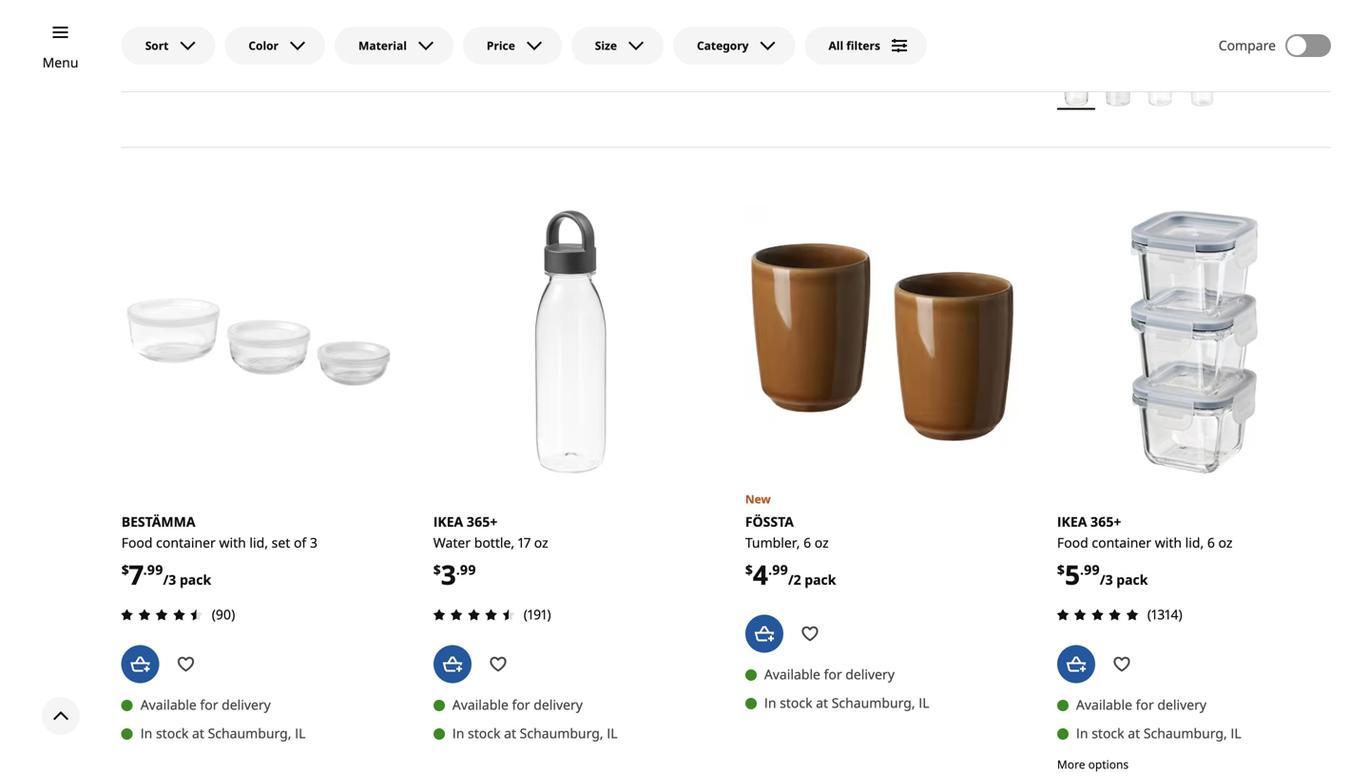Task type: describe. For each thing, give the bounding box(es) containing it.
ikea 365+ water bottle, 17 oz $ 3 . 99
[[433, 512, 548, 592]]

3 for 99
[[441, 556, 456, 592]]

oz inside new fössta tumbler, 6 oz $ 4 . 99 /2 pack
[[815, 533, 829, 551]]

material
[[358, 38, 407, 53]]

4
[[753, 556, 768, 592]]

available for 5
[[1076, 696, 1132, 714]]

bestämma
[[121, 512, 195, 530]]

more options
[[1057, 757, 1129, 772]]

/2
[[788, 570, 801, 588]]

with inside the bestämma food container with lid, set of 3 $ 7 . 99 /3 pack
[[219, 533, 246, 551]]

water
[[433, 533, 471, 551]]

365+ for 99
[[467, 512, 498, 530]]

available for delivery for /2
[[764, 665, 895, 683]]

set
[[272, 533, 290, 551]]

of
[[294, 533, 306, 551]]

(1314)
[[1148, 605, 1183, 624]]

available for delivery for 99
[[452, 696, 583, 714]]

size
[[595, 38, 617, 53]]

ikea for 5
[[1057, 512, 1087, 530]]

$ inside ikea 365+ water bottle, 17 oz $ 3 . 99
[[433, 561, 441, 579]]

available for 3
[[452, 696, 509, 714]]

container inside the bestämma food container with lid, set of 3 $ 7 . 99 /3 pack
[[156, 533, 216, 551]]

options
[[1088, 757, 1129, 772]]

. inside the bestämma food container with lid, set of 3 $ 7 . 99 /3 pack
[[143, 561, 147, 579]]

delivery for /2
[[846, 665, 895, 683]]

lid, inside the bestämma food container with lid, set of 3 $ 7 . 99 /3 pack
[[250, 533, 268, 551]]

category
[[697, 38, 749, 53]]

food inside the 'ikea 365+ food container with lid, 6 oz $ 5 . 99 /3 pack'
[[1057, 533, 1088, 551]]

container inside the 'ikea 365+ food container with lid, 6 oz $ 5 . 99 /3 pack'
[[1092, 533, 1152, 551]]

for for 5
[[1136, 696, 1154, 714]]

review: 4.4 out of 5 stars. total reviews: 90 image
[[116, 604, 208, 626]]

fössta
[[745, 512, 794, 530]]

filters
[[846, 38, 880, 53]]

7
[[129, 556, 143, 592]]

99 inside the bestämma food container with lid, set of 3 $ 7 . 99 /3 pack
[[147, 561, 163, 579]]

$ inside the bestämma food container with lid, set of 3 $ 7 . 99 /3 pack
[[121, 561, 129, 579]]

6 inside the 'ikea 365+ food container with lid, 6 oz $ 5 . 99 /3 pack'
[[1207, 533, 1215, 551]]

price
[[487, 38, 515, 53]]

17
[[518, 533, 531, 551]]

all filters
[[829, 38, 880, 53]]

99 inside the 'ikea 365+ food container with lid, 6 oz $ 5 . 99 /3 pack'
[[1084, 561, 1100, 579]]

tumbler,
[[745, 533, 800, 551]]

compare
[[1219, 36, 1276, 54]]

(191)
[[524, 605, 551, 624]]

review: 4.8 out of 5 stars. total reviews: 1314 image
[[1052, 604, 1144, 626]]

with inside the 'ikea 365+ food container with lid, 6 oz $ 5 . 99 /3 pack'
[[1155, 533, 1182, 551]]

delivery for 5
[[1158, 696, 1207, 714]]

category button
[[673, 27, 795, 65]]

available for delivery for 5
[[1076, 696, 1207, 714]]

6 inside new fössta tumbler, 6 oz $ 4 . 99 /2 pack
[[804, 533, 811, 551]]

$ inside new fössta tumbler, 6 oz $ 4 . 99 /2 pack
[[745, 561, 753, 579]]

bestämma food container with lid, set of 3 $ 7 . 99 /3 pack
[[121, 512, 317, 592]]

available for 7
[[140, 696, 197, 714]]

delivery for 7
[[222, 696, 271, 714]]

/3 for 5
[[1100, 570, 1113, 588]]



Task type: vqa. For each thing, say whether or not it's contained in the screenshot.
first Glass, from the left
no



Task type: locate. For each thing, give the bounding box(es) containing it.
container up review: 4.8 out of 5 stars. total reviews: 1314 image
[[1092, 533, 1152, 551]]

0 horizontal spatial pack
[[180, 570, 211, 588]]

3
[[310, 533, 317, 551], [441, 556, 456, 592]]

1 horizontal spatial oz
[[815, 533, 829, 551]]

1 oz from the left
[[534, 533, 548, 551]]

0 horizontal spatial lid,
[[250, 533, 268, 551]]

new
[[745, 491, 771, 507]]

1 horizontal spatial 3
[[441, 556, 456, 592]]

99 right the 4
[[772, 561, 788, 579]]

ikea up 5 on the bottom right of the page
[[1057, 512, 1087, 530]]

0 horizontal spatial /3
[[163, 570, 176, 588]]

in stock at schaumburg, il
[[140, 19, 306, 37], [452, 19, 618, 37], [764, 19, 930, 37], [764, 694, 930, 712], [140, 724, 306, 742], [452, 724, 618, 742], [1076, 724, 1242, 742]]

for for 99
[[512, 696, 530, 714]]

99 inside new fössta tumbler, 6 oz $ 4 . 99 /2 pack
[[772, 561, 788, 579]]

2 $ from the left
[[433, 561, 441, 579]]

container down bestämma
[[156, 533, 216, 551]]

1 horizontal spatial lid,
[[1185, 533, 1204, 551]]

. down water
[[456, 561, 460, 579]]

365+ inside the 'ikea 365+ food container with lid, 6 oz $ 5 . 99 /3 pack'
[[1091, 512, 1121, 530]]

2 /3 from the left
[[1100, 570, 1113, 588]]

price button
[[463, 27, 562, 65]]

oz inside the 'ikea 365+ food container with lid, 6 oz $ 5 . 99 /3 pack'
[[1219, 533, 1233, 551]]

available for delivery
[[764, 665, 895, 683], [140, 696, 271, 714], [452, 696, 583, 714], [1076, 696, 1207, 714]]

1 ikea from the left
[[433, 512, 463, 530]]

container
[[156, 533, 216, 551], [1092, 533, 1152, 551]]

4 $ from the left
[[1057, 561, 1065, 579]]

.
[[143, 561, 147, 579], [456, 561, 460, 579], [768, 561, 772, 579], [1080, 561, 1084, 579]]

1 99 from the left
[[147, 561, 163, 579]]

3 for 7
[[310, 533, 317, 551]]

$ inside the 'ikea 365+ food container with lid, 6 oz $ 5 . 99 /3 pack'
[[1057, 561, 1065, 579]]

1 horizontal spatial ikea
[[1057, 512, 1087, 530]]

pack up (1314)
[[1117, 570, 1148, 588]]

5
[[1065, 556, 1080, 592]]

0 vertical spatial 3
[[310, 533, 317, 551]]

3 99 from the left
[[772, 561, 788, 579]]

1 horizontal spatial food
[[1057, 533, 1088, 551]]

1 pack from the left
[[180, 570, 211, 588]]

1 . from the left
[[143, 561, 147, 579]]

menu button
[[42, 52, 78, 73]]

sort
[[145, 38, 169, 53]]

pack inside new fössta tumbler, 6 oz $ 4 . 99 /2 pack
[[805, 570, 836, 588]]

1 /3 from the left
[[163, 570, 176, 588]]

all
[[829, 38, 844, 53]]

$ down water
[[433, 561, 441, 579]]

. inside ikea 365+ water bottle, 17 oz $ 3 . 99
[[456, 561, 460, 579]]

1 horizontal spatial 365+
[[1091, 512, 1121, 530]]

. left /2
[[768, 561, 772, 579]]

available for 4
[[764, 665, 821, 683]]

/3 for 7
[[163, 570, 176, 588]]

available
[[764, 665, 821, 683], [140, 696, 197, 714], [452, 696, 509, 714], [1076, 696, 1132, 714]]

sort button
[[121, 27, 215, 65]]

1 food from the left
[[121, 533, 153, 551]]

0 horizontal spatial ikea
[[433, 512, 463, 530]]

with left set
[[219, 533, 246, 551]]

more
[[1057, 757, 1085, 772]]

(90)
[[212, 605, 235, 624]]

menu
[[42, 53, 78, 71]]

1 lid, from the left
[[250, 533, 268, 551]]

pack right /2
[[805, 570, 836, 588]]

food
[[121, 533, 153, 551], [1057, 533, 1088, 551]]

schaumburg,
[[208, 19, 291, 37], [520, 19, 603, 37], [832, 19, 915, 37], [832, 694, 915, 712], [208, 724, 291, 742], [520, 724, 603, 742], [1144, 724, 1227, 742]]

$ up "review: 4.4 out of 5 stars. total reviews: 90" image
[[121, 561, 129, 579]]

3 inside the bestämma food container with lid, set of 3 $ 7 . 99 /3 pack
[[310, 533, 317, 551]]

365+
[[467, 512, 498, 530], [1091, 512, 1121, 530]]

new fössta tumbler, 6 oz $ 4 . 99 /2 pack
[[745, 491, 836, 592]]

food down bestämma
[[121, 533, 153, 551]]

all filters button
[[805, 27, 927, 65]]

food up 5 on the bottom right of the page
[[1057, 533, 1088, 551]]

99 right 7
[[147, 561, 163, 579]]

2 food from the left
[[1057, 533, 1088, 551]]

3 $ from the left
[[745, 561, 753, 579]]

size button
[[571, 27, 664, 65]]

pack up "review: 4.4 out of 5 stars. total reviews: 90" image
[[180, 570, 211, 588]]

365+ for 5
[[1091, 512, 1121, 530]]

3 pack from the left
[[1117, 570, 1148, 588]]

material button
[[335, 27, 453, 65]]

ikea for 3
[[433, 512, 463, 530]]

color button
[[225, 27, 325, 65]]

ikea inside ikea 365+ water bottle, 17 oz $ 3 . 99
[[433, 512, 463, 530]]

2 365+ from the left
[[1091, 512, 1121, 530]]

365+ up bottle,
[[467, 512, 498, 530]]

delivery for 99
[[534, 696, 583, 714]]

available for delivery for 7
[[140, 696, 271, 714]]

2 . from the left
[[456, 561, 460, 579]]

in
[[140, 19, 152, 37], [452, 19, 464, 37], [764, 19, 776, 37], [764, 694, 776, 712], [140, 724, 152, 742], [452, 724, 464, 742], [1076, 724, 1088, 742]]

/3 right 7
[[163, 570, 176, 588]]

0 horizontal spatial 6
[[804, 533, 811, 551]]

2 6 from the left
[[1207, 533, 1215, 551]]

0 horizontal spatial with
[[219, 533, 246, 551]]

0 horizontal spatial 365+
[[467, 512, 498, 530]]

1 horizontal spatial pack
[[805, 570, 836, 588]]

pack
[[180, 570, 211, 588], [805, 570, 836, 588], [1117, 570, 1148, 588]]

1 with from the left
[[219, 533, 246, 551]]

ikea inside the 'ikea 365+ food container with lid, 6 oz $ 5 . 99 /3 pack'
[[1057, 512, 1087, 530]]

with
[[219, 533, 246, 551], [1155, 533, 1182, 551]]

ikea
[[433, 512, 463, 530], [1057, 512, 1087, 530]]

ikea 365+ food container with lid, 6 oz $ 5 . 99 /3 pack
[[1057, 512, 1233, 592]]

1 horizontal spatial with
[[1155, 533, 1182, 551]]

available down /2
[[764, 665, 821, 683]]

. inside the 'ikea 365+ food container with lid, 6 oz $ 5 . 99 /3 pack'
[[1080, 561, 1084, 579]]

bottle,
[[474, 533, 515, 551]]

3 down water
[[441, 556, 456, 592]]

2 container from the left
[[1092, 533, 1152, 551]]

0 horizontal spatial 3
[[310, 533, 317, 551]]

for for 7
[[200, 696, 218, 714]]

/3 right 5 on the bottom right of the page
[[1100, 570, 1113, 588]]

lid, inside the 'ikea 365+ food container with lid, 6 oz $ 5 . 99 /3 pack'
[[1185, 533, 1204, 551]]

0 horizontal spatial food
[[121, 533, 153, 551]]

99
[[147, 561, 163, 579], [460, 561, 476, 579], [772, 561, 788, 579], [1084, 561, 1100, 579]]

4 . from the left
[[1080, 561, 1084, 579]]

2 horizontal spatial oz
[[1219, 533, 1233, 551]]

stock
[[156, 19, 189, 37], [468, 19, 501, 37], [780, 19, 813, 37], [780, 694, 813, 712], [156, 724, 189, 742], [468, 724, 501, 742], [1092, 724, 1125, 742]]

0 horizontal spatial container
[[156, 533, 216, 551]]

99 down water
[[460, 561, 476, 579]]

1 horizontal spatial 6
[[1207, 533, 1215, 551]]

oz
[[534, 533, 548, 551], [815, 533, 829, 551], [1219, 533, 1233, 551]]

for
[[824, 665, 842, 683], [200, 696, 218, 714], [512, 696, 530, 714], [1136, 696, 1154, 714]]

1 365+ from the left
[[467, 512, 498, 530]]

0 horizontal spatial oz
[[534, 533, 548, 551]]

pack for 5
[[1117, 570, 1148, 588]]

3 oz from the left
[[1219, 533, 1233, 551]]

ikea up water
[[433, 512, 463, 530]]

365+ inside ikea 365+ water bottle, 17 oz $ 3 . 99
[[467, 512, 498, 530]]

1 vertical spatial 3
[[441, 556, 456, 592]]

2 with from the left
[[1155, 533, 1182, 551]]

$ down tumbler,
[[745, 561, 753, 579]]

for for /2
[[824, 665, 842, 683]]

99 inside ikea 365+ water bottle, 17 oz $ 3 . 99
[[460, 561, 476, 579]]

pack inside the bestämma food container with lid, set of 3 $ 7 . 99 /3 pack
[[180, 570, 211, 588]]

/3 inside the bestämma food container with lid, set of 3 $ 7 . 99 /3 pack
[[163, 570, 176, 588]]

food inside the bestämma food container with lid, set of 3 $ 7 . 99 /3 pack
[[121, 533, 153, 551]]

3 . from the left
[[768, 561, 772, 579]]

delivery
[[846, 665, 895, 683], [222, 696, 271, 714], [534, 696, 583, 714], [1158, 696, 1207, 714]]

/3 inside the 'ikea 365+ food container with lid, 6 oz $ 5 . 99 /3 pack'
[[1100, 570, 1113, 588]]

1 6 from the left
[[804, 533, 811, 551]]

1 $ from the left
[[121, 561, 129, 579]]

2 horizontal spatial pack
[[1117, 570, 1148, 588]]

3 inside ikea 365+ water bottle, 17 oz $ 3 . 99
[[441, 556, 456, 592]]

with up (1314)
[[1155, 533, 1182, 551]]

available down "review: 4.7 out of 5 stars. total reviews: 191" image
[[452, 696, 509, 714]]

available up options
[[1076, 696, 1132, 714]]

2 oz from the left
[[815, 533, 829, 551]]

365+ up review: 4.8 out of 5 stars. total reviews: 1314 image
[[1091, 512, 1121, 530]]

2 ikea from the left
[[1057, 512, 1087, 530]]

il
[[295, 19, 306, 37], [607, 19, 618, 37], [919, 19, 930, 37], [919, 694, 930, 712], [295, 724, 306, 742], [607, 724, 618, 742], [1231, 724, 1242, 742]]

. inside new fössta tumbler, 6 oz $ 4 . 99 /2 pack
[[768, 561, 772, 579]]

. up "review: 4.4 out of 5 stars. total reviews: 90" image
[[143, 561, 147, 579]]

3 right of
[[310, 533, 317, 551]]

$ up review: 4.8 out of 5 stars. total reviews: 1314 image
[[1057, 561, 1065, 579]]

6
[[804, 533, 811, 551], [1207, 533, 1215, 551]]

lid,
[[250, 533, 268, 551], [1185, 533, 1204, 551]]

99 right 5 on the bottom right of the page
[[1084, 561, 1100, 579]]

pack inside the 'ikea 365+ food container with lid, 6 oz $ 5 . 99 /3 pack'
[[1117, 570, 1148, 588]]

2 pack from the left
[[805, 570, 836, 588]]

oz inside ikea 365+ water bottle, 17 oz $ 3 . 99
[[534, 533, 548, 551]]

available down "review: 4.4 out of 5 stars. total reviews: 90" image
[[140, 696, 197, 714]]

pack for 7
[[180, 570, 211, 588]]

review: 4.7 out of 5 stars. total reviews: 191 image
[[428, 604, 520, 626]]

4 99 from the left
[[1084, 561, 1100, 579]]

1 horizontal spatial container
[[1092, 533, 1152, 551]]

2 99 from the left
[[460, 561, 476, 579]]

1 horizontal spatial /3
[[1100, 570, 1113, 588]]

1 container from the left
[[156, 533, 216, 551]]

color
[[249, 38, 279, 53]]

2 lid, from the left
[[1185, 533, 1204, 551]]

$
[[121, 561, 129, 579], [433, 561, 441, 579], [745, 561, 753, 579], [1057, 561, 1065, 579]]

. up review: 4.8 out of 5 stars. total reviews: 1314 image
[[1080, 561, 1084, 579]]

/3
[[163, 570, 176, 588], [1100, 570, 1113, 588]]

at
[[192, 19, 204, 37], [504, 19, 516, 37], [816, 19, 828, 37], [816, 694, 828, 712], [192, 724, 204, 742], [504, 724, 516, 742], [1128, 724, 1140, 742]]



